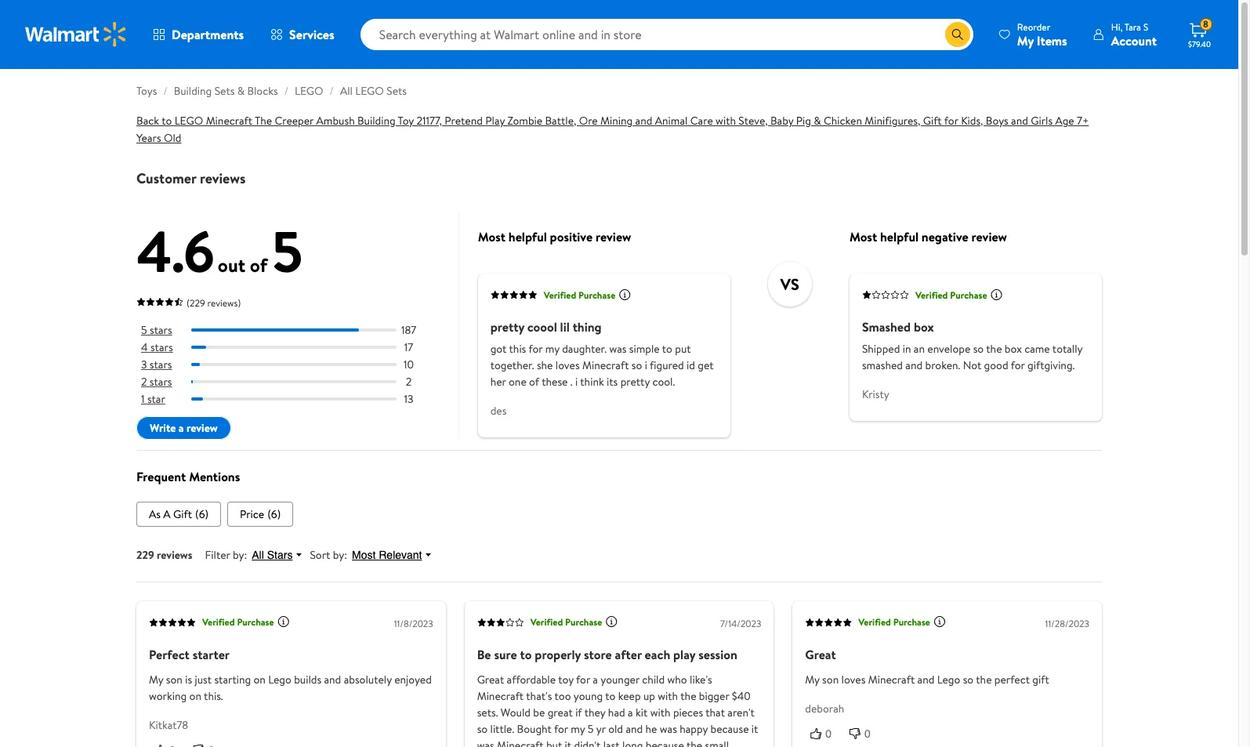 Task type: locate. For each thing, give the bounding box(es) containing it.
gift inside back to lego minecraft the creeper ambush building toy 21177, pretend play zombie battle, ore mining and animal care with steve, baby pig & chicken minifigures, gift for kids, boys and girls age 7+ years old
[[924, 113, 942, 129]]

1 vertical spatial because
[[646, 738, 684, 747]]

reorder my items
[[1018, 20, 1068, 49]]

my inside my son is just starting on lego builds and absolutely enjoyed working on this.
[[149, 672, 163, 688]]

negative
[[922, 228, 969, 246]]

0 vertical spatial it
[[752, 721, 759, 737]]

1 horizontal spatial loves
[[842, 672, 866, 688]]

up
[[644, 688, 656, 704]]

3
[[141, 357, 147, 373]]

2 vertical spatial was
[[477, 738, 495, 747]]

/ right lego link
[[330, 83, 334, 99]]

last
[[604, 738, 620, 747]]

purchase left verified purchase information icon
[[565, 616, 603, 629]]

star
[[147, 392, 165, 407]]

list item containing as a gift
[[136, 502, 221, 527]]

pretty up got
[[491, 319, 525, 336]]

1 horizontal spatial my
[[571, 721, 585, 737]]

most helpful negative review
[[850, 228, 1008, 246]]

1 vertical spatial reviews
[[157, 547, 193, 563]]

deborah
[[806, 701, 845, 717]]

so inside smashed box shipped in an envelope so the box came totally smashed and broken. not good for giftgiving.
[[974, 341, 984, 357]]

purchase up smashed box shipped in an envelope so the box came totally smashed and broken. not good for giftgiving.
[[951, 288, 988, 302]]

progress bar for 187
[[191, 329, 397, 332]]

1 horizontal spatial my
[[806, 672, 820, 688]]

perfect
[[149, 646, 190, 663]]

purchase for great
[[894, 616, 931, 629]]

0 vertical spatial because
[[711, 721, 749, 737]]

0 horizontal spatial it
[[565, 738, 572, 747]]

0 vertical spatial great
[[806, 646, 837, 663]]

review right positive
[[596, 228, 632, 246]]

reviews for customer reviews
[[200, 169, 246, 188]]

1 (6) from the left
[[195, 506, 209, 522]]

0 horizontal spatial of
[[250, 252, 268, 278]]

helpful left positive
[[509, 228, 547, 246]]

2 by: from the left
[[333, 547, 347, 563]]

0 vertical spatial on
[[254, 672, 266, 688]]

1 vertical spatial gift
[[173, 506, 192, 522]]

229
[[136, 547, 154, 563]]

tara
[[1125, 20, 1142, 33]]

lego up "old"
[[175, 113, 203, 129]]

list item containing price
[[227, 502, 293, 527]]

2 list item from the left
[[227, 502, 293, 527]]

/ right the toys
[[163, 83, 168, 99]]

building left the "toy"
[[358, 113, 396, 129]]

2 horizontal spatial most
[[850, 228, 878, 246]]

list item up all stars
[[227, 502, 293, 527]]

reviews
[[200, 169, 246, 188], [157, 547, 193, 563]]

1 horizontal spatial helpful
[[881, 228, 919, 246]]

0 horizontal spatial lego
[[268, 672, 292, 688]]

my up working
[[149, 672, 163, 688]]

was down little.
[[477, 738, 495, 747]]

my up didn't in the bottom of the page
[[571, 721, 585, 737]]

1 2 from the left
[[141, 374, 147, 390]]

minecraft inside pretty coool lil thing got this for my daughter. was simple to put together.  she loves minecraft so i figured id get her one of these . i think its pretty cool.
[[583, 358, 629, 374]]

all
[[340, 83, 353, 99], [252, 549, 264, 561]]

be
[[477, 646, 491, 663]]

lego link
[[295, 83, 324, 99]]

& left blocks
[[237, 83, 245, 99]]

0 horizontal spatial by:
[[233, 547, 247, 563]]

pretty
[[491, 319, 525, 336], [621, 374, 650, 390]]

1 vertical spatial building
[[358, 113, 396, 129]]

on down is
[[189, 688, 201, 704]]

it down aren't
[[752, 721, 759, 737]]

be
[[534, 705, 545, 721]]

it right "but"
[[565, 738, 572, 747]]

5 up 4
[[141, 322, 147, 338]]

1 horizontal spatial /
[[284, 83, 289, 99]]

son up deborah
[[823, 672, 839, 688]]

0 horizontal spatial 2
[[141, 374, 147, 390]]

0 vertical spatial a
[[179, 421, 184, 436]]

lego up creeper
[[295, 83, 324, 99]]

positive
[[550, 228, 593, 246]]

5 stars
[[141, 322, 172, 338]]

0 horizontal spatial helpful
[[509, 228, 547, 246]]

if
[[576, 705, 582, 721]]

1 horizontal spatial 2
[[406, 374, 412, 390]]

list
[[136, 502, 1103, 527]]

3 / from the left
[[330, 83, 334, 99]]

minecraft inside back to lego minecraft the creeper ambush building toy 21177, pretend play zombie battle, ore mining and animal care with steve, baby pig & chicken minifigures, gift for kids, boys and girls age 7+ years old
[[206, 113, 253, 129]]

sets up the "toy"
[[387, 83, 407, 99]]

my son loves minecraft and lego so the perfect gift
[[806, 672, 1050, 688]]

starter
[[193, 646, 230, 663]]

all stars button
[[247, 548, 310, 562]]

of inside pretty coool lil thing got this for my daughter. was simple to put together.  she loves minecraft so i figured id get her one of these . i think its pretty cool.
[[529, 374, 540, 390]]

/ left lego link
[[284, 83, 289, 99]]

services
[[289, 26, 335, 43]]

Search search field
[[360, 19, 974, 50]]

2 (6) from the left
[[268, 506, 281, 522]]

review right negative
[[972, 228, 1008, 246]]

0 vertical spatial building
[[174, 83, 212, 99]]

1 horizontal spatial building
[[358, 113, 396, 129]]

1 horizontal spatial most
[[478, 228, 506, 246]]

i right .
[[576, 374, 578, 390]]

verified purchase up starter
[[202, 616, 274, 629]]

2 vertical spatial 5
[[588, 721, 594, 737]]

1 vertical spatial i
[[576, 374, 578, 390]]

great up deborah
[[806, 646, 837, 663]]

builds
[[294, 672, 322, 688]]

gift left kids,
[[924, 113, 942, 129]]

walmart image
[[25, 22, 127, 47]]

to inside pretty coool lil thing got this for my daughter. was simple to put together.  she loves minecraft so i figured id get her one of these . i think its pretty cool.
[[663, 341, 673, 357]]

5 progress bar from the top
[[191, 398, 397, 401]]

my inside pretty coool lil thing got this for my daughter. was simple to put together.  she loves minecraft so i figured id get her one of these . i think its pretty cool.
[[546, 341, 560, 357]]

0 for first 0 button from right
[[865, 728, 871, 740]]

mentions
[[189, 468, 240, 485]]

loves up .
[[556, 358, 580, 374]]

most for most helpful negative review
[[850, 228, 878, 246]]

1 vertical spatial great
[[477, 672, 504, 688]]

1 0 button from the left
[[806, 726, 845, 742]]

with right 'kit'
[[651, 705, 671, 721]]

1 lego from the left
[[268, 672, 292, 688]]

0 horizontal spatial a
[[179, 421, 184, 436]]

so down sets.
[[477, 721, 488, 737]]

he
[[646, 721, 658, 737]]

0 horizontal spatial great
[[477, 672, 504, 688]]

0 horizontal spatial lego
[[175, 113, 203, 129]]

a right write at the bottom left
[[179, 421, 184, 436]]

2 up 13 on the bottom of page
[[406, 374, 412, 390]]

2 for 2 stars
[[141, 374, 147, 390]]

verified purchase up my son loves minecraft and lego so the perfect gift
[[859, 616, 931, 629]]

verified up the an
[[916, 288, 948, 302]]

the down happy
[[687, 738, 703, 747]]

old
[[609, 721, 623, 737]]

0 vertical spatial with
[[716, 113, 736, 129]]

on right 'starting'
[[254, 672, 266, 688]]

0 vertical spatial gift
[[924, 113, 942, 129]]

blocks
[[247, 83, 278, 99]]

1 horizontal spatial all
[[340, 83, 353, 99]]

frequent mentions
[[136, 468, 240, 485]]

2 horizontal spatial /
[[330, 83, 334, 99]]

sure
[[494, 646, 517, 663]]

2 horizontal spatial review
[[972, 228, 1008, 246]]

1 horizontal spatial (6)
[[268, 506, 281, 522]]

0 horizontal spatial my
[[546, 341, 560, 357]]

0 horizontal spatial list item
[[136, 502, 221, 527]]

because down he
[[646, 738, 684, 747]]

1 horizontal spatial because
[[711, 721, 749, 737]]

write a review link
[[136, 417, 231, 440]]

0 horizontal spatial all
[[252, 549, 264, 561]]

stars up 4 stars
[[150, 322, 172, 338]]

most inside dropdown button
[[352, 549, 376, 561]]

smashed
[[863, 319, 911, 336]]

2
[[141, 374, 147, 390], [406, 374, 412, 390]]

0 horizontal spatial &
[[237, 83, 245, 99]]

0 horizontal spatial 0
[[826, 728, 832, 740]]

1 horizontal spatial on
[[254, 672, 266, 688]]

yr
[[597, 721, 606, 737]]

list item
[[136, 502, 221, 527], [227, 502, 293, 527]]

so inside pretty coool lil thing got this for my daughter. was simple to put together.  she loves minecraft so i figured id get her one of these . i think its pretty cool.
[[632, 358, 643, 374]]

1 horizontal spatial 0
[[865, 728, 871, 740]]

a up young
[[593, 672, 598, 688]]

stars for 4 stars
[[150, 340, 173, 355]]

smashed box shipped in an envelope so the box came totally smashed and broken. not good for giftgiving.
[[863, 319, 1083, 374]]

a left 'kit'
[[628, 705, 633, 721]]

to up "old"
[[162, 113, 172, 129]]

it
[[752, 721, 759, 737], [565, 738, 572, 747]]

2 horizontal spatial was
[[660, 721, 677, 737]]

1 horizontal spatial review
[[596, 228, 632, 246]]

progress bar for 17
[[191, 346, 397, 349]]

& right pig
[[814, 113, 822, 129]]

building right toys link
[[174, 83, 212, 99]]

5 right the out
[[272, 212, 303, 290]]

0 horizontal spatial reviews
[[157, 547, 193, 563]]

1 horizontal spatial pretty
[[621, 374, 650, 390]]

and inside great affordable toy for a younger child who like's minecraft that's too young to keep up with the bigger $40 sets. would be great if they had a kit with pieces that aren't so little. bought for my 5 yr old and he was happy because it was minecraft but it didn't last long because the s
[[626, 721, 643, 737]]

pig
[[797, 113, 812, 129]]

1 horizontal spatial of
[[529, 374, 540, 390]]

minifigures,
[[865, 113, 921, 129]]

for right this
[[529, 341, 543, 357]]

with right care at the top right of the page
[[716, 113, 736, 129]]

box up good
[[1005, 341, 1023, 357]]

0 vertical spatial pretty
[[491, 319, 525, 336]]

my left the items
[[1018, 32, 1034, 49]]

for inside back to lego minecraft the creeper ambush building toy 21177, pretend play zombie battle, ore mining and animal care with steve, baby pig & chicken minifigures, gift for kids, boys and girls age 7+ years old
[[945, 113, 959, 129]]

(6) right a
[[195, 506, 209, 522]]

1 list item from the left
[[136, 502, 221, 527]]

lil
[[560, 319, 570, 336]]

1 vertical spatial loves
[[842, 672, 866, 688]]

verified up my son loves minecraft and lego so the perfect gift
[[859, 616, 892, 629]]

0 vertical spatial reviews
[[200, 169, 246, 188]]

they
[[585, 705, 606, 721]]

1 horizontal spatial lego
[[938, 672, 961, 688]]

all left stars
[[252, 549, 264, 561]]

lego left perfect
[[938, 672, 961, 688]]

1 horizontal spatial was
[[610, 341, 627, 357]]

verified up starter
[[202, 616, 235, 629]]

verified purchase information image
[[619, 288, 632, 301], [991, 288, 1003, 301], [277, 616, 290, 628], [934, 616, 947, 628]]

all lego sets link
[[340, 83, 407, 99]]

box
[[914, 319, 935, 336], [1005, 341, 1023, 357]]

1 vertical spatial with
[[658, 688, 678, 704]]

0 horizontal spatial /
[[163, 83, 168, 99]]

back to lego minecraft the creeper ambush building toy 21177, pretend play zombie battle, ore mining and animal care with steve, baby pig & chicken minifigures, gift for kids, boys and girls age 7+ years old
[[136, 113, 1090, 146]]

kristy
[[863, 387, 890, 403]]

after
[[615, 646, 642, 663]]

all up ambush
[[340, 83, 353, 99]]

5
[[272, 212, 303, 290], [141, 322, 147, 338], [588, 721, 594, 737]]

to left put
[[663, 341, 673, 357]]

2 progress bar from the top
[[191, 346, 397, 349]]

1 vertical spatial &
[[814, 113, 822, 129]]

envelope
[[928, 341, 971, 357]]

1 horizontal spatial great
[[806, 646, 837, 663]]

purchase up thing
[[579, 288, 616, 302]]

building inside back to lego minecraft the creeper ambush building toy 21177, pretend play zombie battle, ore mining and animal care with steve, baby pig & chicken minifigures, gift for kids, boys and girls age 7+ years old
[[358, 113, 396, 129]]

7+
[[1078, 113, 1090, 129]]

1 horizontal spatial gift
[[924, 113, 942, 129]]

2 horizontal spatial 5
[[588, 721, 594, 737]]

2 horizontal spatial my
[[1018, 32, 1034, 49]]

verified purchase for great
[[859, 616, 931, 629]]

0 horizontal spatial loves
[[556, 358, 580, 374]]

helpful for positive
[[509, 228, 547, 246]]

box up the an
[[914, 319, 935, 336]]

list containing as a gift
[[136, 502, 1103, 527]]

8 $79.40
[[1189, 17, 1212, 49]]

review for most helpful positive review
[[596, 228, 632, 246]]

2 2 from the left
[[406, 374, 412, 390]]

purchase up my son loves minecraft and lego so the perfect gift
[[894, 616, 931, 629]]

loves up deborah
[[842, 672, 866, 688]]

lego right lego link
[[355, 83, 384, 99]]

1 horizontal spatial son
[[823, 672, 839, 688]]

1 son from the left
[[166, 672, 183, 688]]

battle,
[[545, 113, 577, 129]]

loves inside pretty coool lil thing got this for my daughter. was simple to put together.  she loves minecraft so i figured id get her one of these . i think its pretty cool.
[[556, 358, 580, 374]]

my for great
[[806, 672, 820, 688]]

girls
[[1031, 113, 1053, 129]]

search icon image
[[952, 28, 964, 41]]

verified purchase up envelope
[[916, 288, 988, 302]]

stars for 5 stars
[[150, 322, 172, 338]]

list item down frequent mentions
[[136, 502, 221, 527]]

i down simple
[[645, 358, 648, 374]]

stars
[[150, 322, 172, 338], [150, 340, 173, 355], [150, 357, 172, 373], [150, 374, 172, 390]]

not
[[964, 358, 982, 374]]

sort
[[310, 547, 330, 563]]

0 vertical spatial i
[[645, 358, 648, 374]]

$40
[[732, 688, 751, 704]]

sets left blocks
[[215, 83, 235, 99]]

3 progress bar from the top
[[191, 363, 397, 366]]

1 horizontal spatial it
[[752, 721, 759, 737]]

1 horizontal spatial by:
[[333, 547, 347, 563]]

all inside dropdown button
[[252, 549, 264, 561]]

2 0 from the left
[[865, 728, 871, 740]]

4.6 out of 5
[[136, 212, 303, 290]]

pretty right its
[[621, 374, 650, 390]]

of right one
[[529, 374, 540, 390]]

most for most relevant
[[352, 549, 376, 561]]

0 horizontal spatial on
[[189, 688, 201, 704]]

be sure to properly store after each play session
[[477, 646, 738, 663]]

1 0 from the left
[[826, 728, 832, 740]]

one
[[509, 374, 527, 390]]

2 helpful from the left
[[881, 228, 919, 246]]

0 horizontal spatial box
[[914, 319, 935, 336]]

verified up properly
[[531, 616, 563, 629]]

son left is
[[166, 672, 183, 688]]

hi,
[[1112, 20, 1123, 33]]

0 vertical spatial &
[[237, 83, 245, 99]]

0 horizontal spatial my
[[149, 672, 163, 688]]

boys
[[986, 113, 1009, 129]]

most relevant button
[[347, 548, 440, 562]]

old
[[164, 130, 182, 146]]

0 vertical spatial of
[[250, 252, 268, 278]]

reviews for 229 reviews
[[157, 547, 193, 563]]

0 horizontal spatial pretty
[[491, 319, 525, 336]]

verified for be sure to properly store after each play session
[[531, 616, 563, 629]]

5 left yr
[[588, 721, 594, 737]]

customer reviews
[[136, 169, 246, 188]]

toys / building sets & blocks / lego / all lego sets
[[136, 83, 407, 99]]

for left kids,
[[945, 113, 959, 129]]

0 horizontal spatial 5
[[141, 322, 147, 338]]

the
[[987, 341, 1003, 357], [977, 672, 992, 688], [681, 688, 697, 704], [687, 738, 703, 747]]

back to lego minecraft the creeper ambush building toy 21177, pretend play zombie battle, ore mining and animal care with steve, baby pig & chicken minifigures, gift for kids, boys and girls age 7+ years old link
[[136, 113, 1090, 146]]

my inside great affordable toy for a younger child who like's minecraft that's too young to keep up with the bigger $40 sets. would be great if they had a kit with pieces that aren't so little. bought for my 5 yr old and he was happy because it was minecraft but it didn't last long because the s
[[571, 721, 585, 737]]

helpful left negative
[[881, 228, 919, 246]]

purchase for be sure to properly store after each play session
[[565, 616, 603, 629]]

1 helpful from the left
[[509, 228, 547, 246]]

little.
[[491, 721, 515, 737]]

0 horizontal spatial (6)
[[195, 506, 209, 522]]

stars right 3
[[150, 357, 172, 373]]

son inside my son is just starting on lego builds and absolutely enjoyed working on this.
[[166, 672, 183, 688]]

1 by: from the left
[[233, 547, 247, 563]]

kitkat78
[[149, 717, 188, 733]]

1 horizontal spatial a
[[593, 672, 598, 688]]

1 horizontal spatial box
[[1005, 341, 1023, 357]]

my up deborah
[[806, 672, 820, 688]]

stars for 2 stars
[[150, 374, 172, 390]]

0 horizontal spatial review
[[187, 421, 218, 436]]

great inside great affordable toy for a younger child who like's minecraft that's too young to keep up with the bigger $40 sets. would be great if they had a kit with pieces that aren't so little. bought for my 5 yr old and he was happy because it was minecraft but it didn't last long because the s
[[477, 672, 504, 688]]

0 vertical spatial box
[[914, 319, 935, 336]]

i
[[645, 358, 648, 374], [576, 374, 578, 390]]

1 horizontal spatial &
[[814, 113, 822, 129]]

great
[[806, 646, 837, 663], [477, 672, 504, 688]]

an
[[914, 341, 925, 357]]

1 progress bar from the top
[[191, 329, 397, 332]]

0 vertical spatial was
[[610, 341, 627, 357]]

stars down 3 stars
[[150, 374, 172, 390]]

stars right 4
[[150, 340, 173, 355]]

purchase up 'starting'
[[237, 616, 274, 629]]

2 down 3
[[141, 374, 147, 390]]

id
[[687, 358, 696, 374]]

4 progress bar from the top
[[191, 381, 397, 384]]

1 sets from the left
[[215, 83, 235, 99]]

cool.
[[653, 374, 675, 390]]

so up not
[[974, 341, 984, 357]]

progress bar
[[191, 329, 397, 332], [191, 346, 397, 349], [191, 363, 397, 366], [191, 381, 397, 384], [191, 398, 397, 401]]

was left simple
[[610, 341, 627, 357]]

stars for 3 stars
[[150, 357, 172, 373]]

son for perfect starter
[[166, 672, 183, 688]]

because down aren't
[[711, 721, 749, 737]]

review right write at the bottom left
[[187, 421, 218, 436]]

reviews right 229 at bottom left
[[157, 547, 193, 563]]

animal
[[655, 113, 688, 129]]

2 son from the left
[[823, 672, 839, 688]]

gift right a
[[173, 506, 192, 522]]

great down be
[[477, 672, 504, 688]]

0 horizontal spatial because
[[646, 738, 684, 747]]

0 vertical spatial loves
[[556, 358, 580, 374]]

by: right filter
[[233, 547, 247, 563]]

by: right sort
[[333, 547, 347, 563]]

my up the she
[[546, 341, 560, 357]]

by: for sort by:
[[333, 547, 347, 563]]

the up good
[[987, 341, 1003, 357]]

lego left the builds
[[268, 672, 292, 688]]

would
[[501, 705, 531, 721]]

2 vertical spatial with
[[651, 705, 671, 721]]

for
[[945, 113, 959, 129], [529, 341, 543, 357], [1011, 358, 1026, 374], [576, 672, 591, 688], [554, 721, 569, 737]]

for right good
[[1011, 358, 1026, 374]]

(6) right price
[[268, 506, 281, 522]]

relevant
[[379, 549, 422, 561]]

0 horizontal spatial gift
[[173, 506, 192, 522]]

1 / from the left
[[163, 83, 168, 99]]

1 vertical spatial all
[[252, 549, 264, 561]]

out
[[218, 252, 246, 278]]

all stars
[[252, 549, 293, 561]]

hi, tara s account
[[1112, 20, 1158, 49]]

0 horizontal spatial son
[[166, 672, 183, 688]]

2 vertical spatial a
[[628, 705, 633, 721]]



Task type: vqa. For each thing, say whether or not it's contained in the screenshot.
leftmost Seller Verified Purchase information icon
no



Task type: describe. For each thing, give the bounding box(es) containing it.
verified purchase information image
[[606, 616, 618, 628]]

progress bar for 2
[[191, 381, 397, 384]]

verified for perfect starter
[[202, 616, 235, 629]]

verified purchase information image up simple
[[619, 288, 632, 301]]

so left perfect
[[964, 672, 974, 688]]

the inside smashed box shipped in an envelope so the box came totally smashed and broken. not good for giftgiving.
[[987, 341, 1003, 357]]

figured
[[650, 358, 684, 374]]

for inside pretty coool lil thing got this for my daughter. was simple to put together.  she loves minecraft so i figured id get her one of these . i think its pretty cool.
[[529, 341, 543, 357]]

helpful for negative
[[881, 228, 919, 246]]

great for great affordable toy for a younger child who like's minecraft that's too young to keep up with the bigger $40 sets. would be great if they had a kit with pieces that aren't so little. bought for my 5 yr old and he was happy because it was minecraft but it didn't last long because the s
[[477, 672, 504, 688]]

shipped
[[863, 341, 901, 357]]

play
[[674, 646, 696, 663]]

great
[[548, 705, 573, 721]]

verified purchase information image up my son is just starting on lego builds and absolutely enjoyed working on this.
[[277, 616, 290, 628]]

enjoyed
[[395, 672, 432, 688]]

totally
[[1053, 341, 1083, 357]]

the up pieces
[[681, 688, 697, 704]]

verified for great
[[859, 616, 892, 629]]

back
[[136, 113, 159, 129]]

perfect
[[995, 672, 1030, 688]]

kids,
[[962, 113, 984, 129]]

the left perfect
[[977, 672, 992, 688]]

0 horizontal spatial was
[[477, 738, 495, 747]]

each
[[645, 646, 671, 663]]

0 horizontal spatial building
[[174, 83, 212, 99]]

and inside smashed box shipped in an envelope so the box came totally smashed and broken. not good for giftgiving.
[[906, 358, 923, 374]]

progress bar for 10
[[191, 363, 397, 366]]

1 vertical spatial on
[[189, 688, 201, 704]]

2 horizontal spatial lego
[[355, 83, 384, 99]]

pretty coool lil thing got this for my daughter. was simple to put together.  she loves minecraft so i figured id get her one of these . i think its pretty cool.
[[491, 319, 714, 390]]

sets.
[[477, 705, 498, 721]]

purchase for perfect starter
[[237, 616, 274, 629]]

of inside 4.6 out of 5
[[250, 252, 268, 278]]

review for most helpful negative review
[[972, 228, 1008, 246]]

sort by:
[[310, 547, 347, 563]]

was inside pretty coool lil thing got this for my daughter. was simple to put together.  she loves minecraft so i figured id get her one of these . i think its pretty cool.
[[610, 341, 627, 357]]

5 inside great affordable toy for a younger child who like's minecraft that's too young to keep up with the bigger $40 sets. would be great if they had a kit with pieces that aren't so little. bought for my 5 yr old and he was happy because it was minecraft but it didn't last long because the s
[[588, 721, 594, 737]]

2 sets from the left
[[387, 83, 407, 99]]

2 lego from the left
[[938, 672, 961, 688]]

0 vertical spatial all
[[340, 83, 353, 99]]

building sets & blocks link
[[174, 83, 278, 99]]

(229 reviews)
[[187, 296, 241, 310]]

Walmart Site-Wide search field
[[360, 19, 974, 50]]

verified purchase information image up smashed box shipped in an envelope so the box came totally smashed and broken. not good for giftgiving.
[[991, 288, 1003, 301]]

by: for filter by:
[[233, 547, 247, 563]]

write a review
[[150, 421, 218, 436]]

11/28/2023
[[1046, 617, 1090, 630]]

verified purchase for perfect starter
[[202, 616, 274, 629]]

she
[[537, 358, 553, 374]]

1 vertical spatial pretty
[[621, 374, 650, 390]]

1 vertical spatial box
[[1005, 341, 1023, 357]]

lego inside my son is just starting on lego builds and absolutely enjoyed working on this.
[[268, 672, 292, 688]]

had
[[608, 705, 626, 721]]

most for most helpful positive review
[[478, 228, 506, 246]]

2 for 2
[[406, 374, 412, 390]]

1 star
[[141, 392, 165, 407]]

just
[[195, 672, 212, 688]]

to right sure
[[520, 646, 532, 663]]

for inside smashed box shipped in an envelope so the box came totally smashed and broken. not good for giftgiving.
[[1011, 358, 1026, 374]]

steve,
[[739, 113, 768, 129]]

kit
[[636, 705, 648, 721]]

progress bar for 13
[[191, 398, 397, 401]]

baby
[[771, 113, 794, 129]]

so inside great affordable toy for a younger child who like's minecraft that's too young to keep up with the bigger $40 sets. would be great if they had a kit with pieces that aren't so little. bought for my 5 yr old and he was happy because it was minecraft but it didn't last long because the s
[[477, 721, 488, 737]]

$79.40
[[1189, 38, 1212, 49]]

happy
[[680, 721, 708, 737]]

verified up the lil
[[544, 288, 577, 302]]

1 horizontal spatial lego
[[295, 83, 324, 99]]

perfect starter
[[149, 646, 230, 663]]

coool
[[528, 319, 557, 336]]

reorder
[[1018, 20, 1051, 33]]

229 reviews
[[136, 547, 193, 563]]

11/8/2023
[[394, 617, 433, 630]]

to inside back to lego minecraft the creeper ambush building toy 21177, pretend play zombie battle, ore mining and animal care with steve, baby pig & chicken minifigures, gift for kids, boys and girls age 7+ years old
[[162, 113, 172, 129]]

absolutely
[[344, 672, 392, 688]]

customer
[[136, 169, 197, 188]]

verified purchase up thing
[[544, 288, 616, 302]]

write
[[150, 421, 176, 436]]

0 horizontal spatial i
[[576, 374, 578, 390]]

17
[[405, 340, 414, 355]]

(229
[[187, 296, 205, 310]]

properly
[[535, 646, 581, 663]]

0 for second 0 button from the right
[[826, 728, 832, 740]]

this.
[[204, 688, 223, 704]]

filter
[[205, 547, 230, 563]]

8
[[1204, 17, 1209, 31]]

its
[[607, 374, 618, 390]]

the
[[255, 113, 272, 129]]

didn't
[[574, 738, 601, 747]]

departments button
[[140, 16, 257, 53]]

1
[[141, 392, 145, 407]]

toy
[[559, 672, 574, 688]]

1 horizontal spatial 5
[[272, 212, 303, 290]]

age
[[1056, 113, 1075, 129]]

and inside my son is just starting on lego builds and absolutely enjoyed working on this.
[[324, 672, 341, 688]]

is
[[185, 672, 192, 688]]

got
[[491, 341, 507, 357]]

2 / from the left
[[284, 83, 289, 99]]

care
[[691, 113, 713, 129]]

2 stars
[[141, 374, 172, 390]]

& inside back to lego minecraft the creeper ambush building toy 21177, pretend play zombie battle, ore mining and animal care with steve, baby pig & chicken minifigures, gift for kids, boys and girls age 7+ years old
[[814, 113, 822, 129]]

my for perfect starter
[[149, 672, 163, 688]]

these
[[542, 374, 568, 390]]

for right toy
[[576, 672, 591, 688]]

account
[[1112, 32, 1158, 49]]

verified purchase information image up my son loves minecraft and lego so the perfect gift
[[934, 616, 947, 628]]

lego inside back to lego minecraft the creeper ambush building toy 21177, pretend play zombie battle, ore mining and animal care with steve, baby pig & chicken minifigures, gift for kids, boys and girls age 7+ years old
[[175, 113, 203, 129]]

1 vertical spatial it
[[565, 738, 572, 747]]

too
[[555, 688, 571, 704]]

great for great
[[806, 646, 837, 663]]

gift
[[1033, 672, 1050, 688]]

vs
[[781, 274, 800, 295]]

1 vertical spatial a
[[593, 672, 598, 688]]

get
[[698, 358, 714, 374]]

smashed
[[863, 358, 903, 374]]

1 vertical spatial was
[[660, 721, 677, 737]]

mining
[[601, 113, 633, 129]]

gift inside list item
[[173, 506, 192, 522]]

play
[[486, 113, 505, 129]]

this
[[509, 341, 526, 357]]

with inside back to lego minecraft the creeper ambush building toy 21177, pretend play zombie battle, ore mining and animal care with steve, baby pig & chicken minifigures, gift for kids, boys and girls age 7+ years old
[[716, 113, 736, 129]]

pieces
[[674, 705, 704, 721]]

son for great
[[823, 672, 839, 688]]

simple
[[630, 341, 660, 357]]

daughter.
[[562, 341, 607, 357]]

my son is just starting on lego builds and absolutely enjoyed working on this.
[[149, 672, 432, 704]]

my inside reorder my items
[[1018, 32, 1034, 49]]

that
[[706, 705, 725, 721]]

price (6)
[[240, 506, 281, 522]]

2 horizontal spatial a
[[628, 705, 633, 721]]

departments
[[172, 26, 244, 43]]

verified purchase for be sure to properly store after each play session
[[531, 616, 603, 629]]

2 0 button from the left
[[845, 726, 884, 742]]

giftgiving.
[[1028, 358, 1075, 374]]

as a gift (6)
[[149, 506, 209, 522]]

toys
[[136, 83, 157, 99]]

stars
[[267, 549, 293, 561]]

price
[[240, 506, 264, 522]]

good
[[985, 358, 1009, 374]]

for up "but"
[[554, 721, 569, 737]]

to inside great affordable toy for a younger child who like's minecraft that's too young to keep up with the bigger $40 sets. would be great if they had a kit with pieces that aren't so little. bought for my 5 yr old and he was happy because it was minecraft but it didn't last long because the s
[[606, 688, 616, 704]]

187
[[402, 322, 417, 338]]

keep
[[619, 688, 641, 704]]



